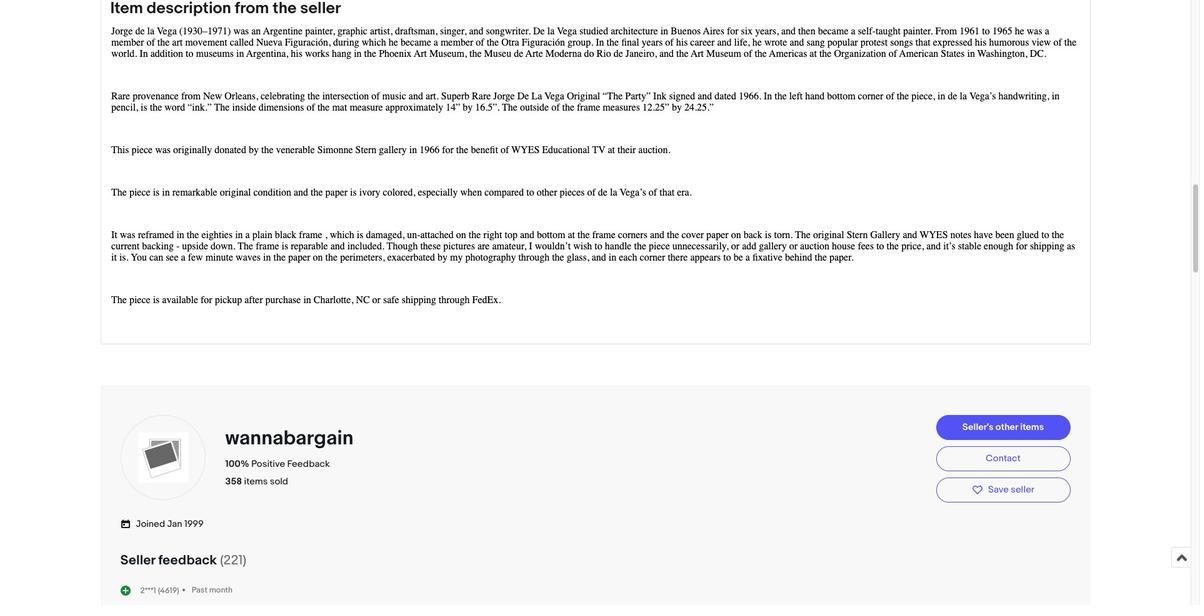 Task type: locate. For each thing, give the bounding box(es) containing it.
items right other
[[1020, 421, 1044, 433]]

0 vertical spatial items
[[1020, 421, 1044, 433]]

seller
[[120, 552, 155, 569]]

text__icon wrapper image
[[120, 517, 136, 530]]

jan
[[167, 518, 182, 530]]

items
[[1020, 421, 1044, 433], [244, 476, 268, 488]]

items down positive
[[244, 476, 268, 488]]

100% positive feedback 358 items sold
[[225, 458, 330, 488]]

past month
[[192, 585, 233, 595]]

1 horizontal spatial items
[[1020, 421, 1044, 433]]

seller
[[1011, 484, 1034, 496]]

feedback
[[287, 458, 330, 470]]

(221)
[[220, 552, 246, 569]]

save seller button
[[936, 478, 1070, 503]]

wannabargain
[[225, 426, 353, 451]]

other
[[996, 421, 1018, 433]]

joined
[[136, 518, 165, 530]]

joined jan 1999
[[136, 518, 204, 530]]

sold
[[270, 476, 288, 488]]

1 vertical spatial items
[[244, 476, 268, 488]]

wannabargain link
[[225, 426, 358, 451]]

0 horizontal spatial items
[[244, 476, 268, 488]]

seller's other items link
[[936, 415, 1070, 440]]



Task type: vqa. For each thing, say whether or not it's contained in the screenshot.
(221)
yes



Task type: describe. For each thing, give the bounding box(es) containing it.
2***1 (4619)
[[140, 585, 179, 595]]

save seller
[[988, 484, 1034, 496]]

past
[[192, 585, 207, 595]]

100%
[[225, 458, 249, 470]]

358
[[225, 476, 242, 488]]

positive
[[251, 458, 285, 470]]

save
[[988, 484, 1009, 496]]

contact link
[[936, 446, 1070, 471]]

(4619)
[[158, 585, 179, 595]]

contact
[[986, 452, 1021, 464]]

month
[[209, 585, 233, 595]]

seller's
[[962, 421, 993, 433]]

2***1
[[140, 585, 156, 595]]

1999
[[184, 518, 204, 530]]

feedback
[[158, 552, 217, 569]]

seller feedback (221)
[[120, 552, 246, 569]]

seller's other items
[[962, 421, 1044, 433]]

items inside '100% positive feedback 358 items sold'
[[244, 476, 268, 488]]

wannabargain image
[[138, 433, 188, 483]]



